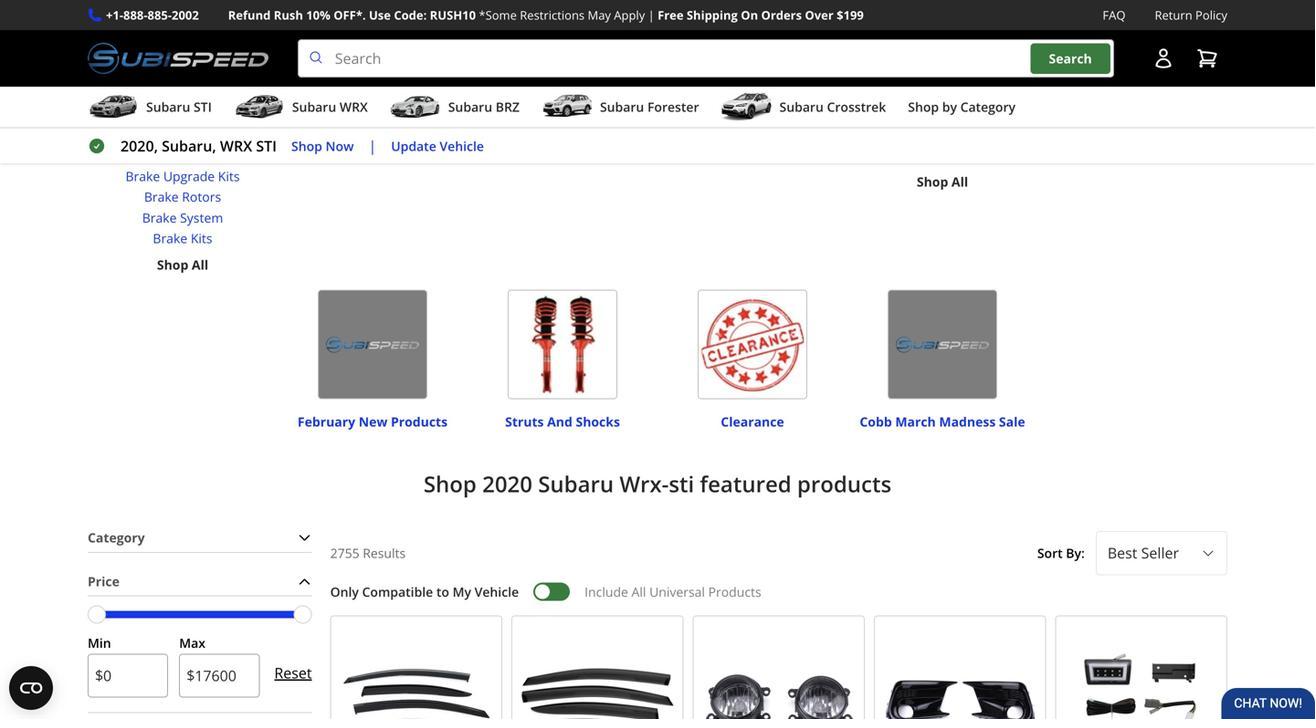 Task type: describe. For each thing, give the bounding box(es) containing it.
to
[[437, 584, 450, 601]]

a subaru brz thumbnail image image
[[390, 93, 441, 121]]

faq
[[1103, 7, 1126, 23]]

struts and shocks image image
[[508, 290, 618, 400]]

may
[[588, 7, 611, 23]]

brake system link
[[126, 208, 240, 229]]

a subaru wrx thumbnail image image
[[234, 93, 285, 121]]

only
[[330, 584, 359, 601]]

2020,
[[121, 136, 158, 156]]

struts and shocks link
[[505, 405, 620, 431]]

march
[[896, 414, 936, 431]]

on
[[741, 7, 759, 23]]

wrx-
[[620, 470, 669, 499]]

category
[[961, 98, 1016, 116]]

subaru for subaru wrx
[[292, 98, 336, 116]]

clearance
[[721, 414, 785, 431]]

rush10
[[430, 7, 476, 23]]

a subaru sti thumbnail image image
[[88, 93, 139, 121]]

subaru wrx
[[292, 98, 368, 116]]

new for new products
[[328, 123, 357, 140]]

only compatible to my vehicle
[[330, 584, 519, 601]]

crosstrek
[[827, 98, 887, 116]]

brake up brake upgrade kits link
[[149, 147, 184, 164]]

category
[[88, 530, 145, 547]]

clearance image image
[[698, 290, 808, 400]]

new products january 2024 image image
[[698, 0, 808, 109]]

Min text field
[[88, 655, 168, 698]]

Select... button
[[1096, 532, 1228, 576]]

system
[[180, 209, 223, 226]]

a subaru forester thumbnail image image
[[542, 93, 593, 121]]

all inside the brakes brake pads brake upgrade kits brake rotors brake system brake kits shop all
[[192, 256, 208, 274]]

shop 2020 subaru wrx-sti featured products
[[424, 470, 892, 499]]

new products image image
[[318, 0, 428, 109]]

price button
[[88, 568, 312, 596]]

savings
[[1127, 123, 1175, 140]]

include all universal products
[[585, 584, 762, 601]]

new products
[[328, 123, 417, 140]]

by
[[943, 98, 957, 116]]

canards
[[537, 123, 589, 140]]

lifestyle the garage shop all
[[909, 123, 977, 190]]

brake down 'brake system' link
[[153, 230, 187, 247]]

reset
[[274, 664, 312, 683]]

sti inside dropdown button
[[194, 98, 212, 116]]

+1-888-885-2002
[[106, 7, 199, 23]]

struts
[[505, 414, 544, 431]]

subaru sti button
[[88, 91, 212, 127]]

button image
[[1153, 48, 1175, 70]]

*some
[[479, 7, 517, 23]]

1 horizontal spatial new
[[359, 414, 388, 431]]

shop all link for brakes brake pads brake upgrade kits brake rotors brake system brake kits shop all
[[157, 255, 208, 276]]

2020
[[483, 470, 533, 499]]

+1-888-885-2002 link
[[106, 5, 199, 25]]

cobb march madness sale link
[[860, 405, 1026, 431]]

subaru for subaru crosstrek
[[780, 98, 824, 116]]

winjet oem style fog light kit w/ clear glass housings - 2015-2021 subaru wrx / sti / 2013-2021 scion frs / subaru brz / toyota 86 image
[[701, 625, 857, 720]]

brake rotors link
[[126, 187, 240, 208]]

rotors
[[182, 188, 221, 206]]

minimum slider
[[88, 606, 106, 625]]

products
[[798, 470, 892, 499]]

a subaru crosstrek thumbnail image image
[[721, 93, 773, 121]]

subaru for subaru sti
[[146, 98, 190, 116]]

oem rain guard deflector kit - 2015-2021 subaru wrx / sti image
[[520, 625, 676, 720]]

shop by category button
[[908, 91, 1016, 127]]

2755 results
[[330, 545, 406, 562]]

free
[[658, 7, 684, 23]]

shocks
[[576, 414, 620, 431]]

brakes
[[161, 123, 205, 140]]

0 vertical spatial kits
[[218, 168, 240, 185]]

extra savings image image
[[1078, 0, 1188, 109]]

10%
[[306, 7, 331, 23]]

category button
[[88, 525, 312, 553]]

use
[[369, 7, 391, 23]]

brake down brake rotors 'link'
[[142, 209, 177, 226]]

reset button
[[274, 652, 312, 696]]

products down a subaru brz thumbnail image
[[361, 123, 417, 140]]

now
[[326, 137, 354, 155]]

policy
[[1196, 7, 1228, 23]]

by:
[[1067, 545, 1085, 562]]

shop for shop by category
[[908, 98, 939, 116]]

february
[[298, 414, 355, 431]]

0 horizontal spatial wrx
[[220, 136, 252, 156]]

2024
[[811, 123, 840, 140]]

+1-
[[106, 7, 123, 23]]

subaru forester
[[600, 98, 699, 116]]

subaru down struts and shocks
[[538, 470, 614, 499]]

extra
[[1091, 123, 1124, 140]]

subaru crosstrek button
[[721, 91, 887, 127]]

subaru forester button
[[542, 91, 699, 127]]

2020, subaru, wrx sti
[[121, 136, 277, 156]]

maximum slider
[[294, 606, 312, 625]]

min
[[88, 635, 111, 652]]

featured
[[700, 470, 792, 499]]

new products link
[[328, 115, 417, 140]]

refund
[[228, 7, 271, 23]]

sti
[[669, 470, 695, 499]]

orders
[[762, 7, 802, 23]]

products down a subaru crosstrek thumbnail image
[[698, 123, 755, 140]]

products down february new products image
[[391, 414, 448, 431]]

2755
[[330, 545, 360, 562]]

cobb march madness sale
[[860, 414, 1026, 431]]

brake down 2020,
[[126, 168, 160, 185]]

subaru for subaru forester
[[600, 98, 644, 116]]

new for new products january 2024
[[666, 123, 695, 140]]

update
[[391, 137, 437, 155]]

lifestyle
[[916, 123, 970, 140]]



Task type: vqa. For each thing, say whether or not it's contained in the screenshot.
leftmost in
no



Task type: locate. For each thing, give the bounding box(es) containing it.
brakes image image
[[128, 0, 238, 109]]

all inside 'lifestyle the garage shop all'
[[952, 173, 969, 190]]

shop left 2020
[[424, 470, 477, 499]]

vehicle right my
[[475, 584, 519, 601]]

search button
[[1031, 43, 1111, 74]]

0 vertical spatial shop all link
[[917, 172, 969, 192]]

shop now
[[292, 137, 354, 155]]

subaru wrx button
[[234, 91, 368, 127]]

new down forester
[[666, 123, 695, 140]]

subaru left brz
[[448, 98, 493, 116]]

brake pads link
[[126, 145, 240, 166]]

brakes brake pads brake upgrade kits brake rotors brake system brake kits shop all
[[126, 123, 240, 274]]

cobb march madness sale image image
[[888, 290, 998, 400]]

kits down system
[[191, 230, 213, 247]]

| left "free"
[[648, 7, 655, 23]]

shop for shop now
[[292, 137, 322, 155]]

sale
[[999, 414, 1026, 431]]

2 vertical spatial all
[[632, 584, 646, 601]]

Max text field
[[179, 655, 260, 698]]

brake upgrade kits link
[[126, 166, 240, 187]]

1 horizontal spatial sti
[[256, 136, 277, 156]]

shipping
[[687, 7, 738, 23]]

all down the "garage"
[[952, 173, 969, 190]]

sti down a subaru wrx thumbnail image
[[256, 136, 277, 156]]

products
[[361, 123, 417, 140], [698, 123, 755, 140], [391, 414, 448, 431], [709, 584, 762, 601]]

olm nb+r rear brake light / f1 style reverse w/ pnp adapter - clear lens, gloss black base, white bar - 2015-2021 subaru wrx / sti image
[[1064, 625, 1220, 720]]

compatible
[[362, 584, 433, 601]]

shop by category
[[908, 98, 1016, 116]]

new right february
[[359, 414, 388, 431]]

shop inside dropdown button
[[908, 98, 939, 116]]

brz
[[496, 98, 520, 116]]

vehicle
[[440, 137, 484, 155], [475, 584, 519, 601]]

0 horizontal spatial sti
[[194, 98, 212, 116]]

shop
[[908, 98, 939, 116], [292, 137, 322, 155], [917, 173, 949, 190], [157, 256, 188, 274], [424, 470, 477, 499]]

sort by:
[[1038, 545, 1085, 562]]

wrx up the new products
[[340, 98, 368, 116]]

return
[[1155, 7, 1193, 23]]

1 horizontal spatial |
[[648, 7, 655, 23]]

max
[[179, 635, 206, 652]]

1 vertical spatial all
[[192, 256, 208, 274]]

subaru up january
[[780, 98, 824, 116]]

$199
[[837, 7, 864, 23]]

subaru,
[[162, 136, 216, 156]]

madness
[[940, 414, 996, 431]]

wrx right pads
[[220, 136, 252, 156]]

0 vertical spatial |
[[648, 7, 655, 23]]

shop all link for lifestyle the garage shop all
[[917, 172, 969, 192]]

universal
[[650, 584, 705, 601]]

february new products
[[298, 414, 448, 431]]

subaru
[[146, 98, 190, 116], [292, 98, 336, 116], [448, 98, 493, 116], [600, 98, 644, 116], [780, 98, 824, 116], [538, 470, 614, 499]]

0 vertical spatial wrx
[[340, 98, 368, 116]]

return policy link
[[1155, 5, 1228, 25]]

rush
[[274, 7, 303, 23]]

shop inside the brakes brake pads brake upgrade kits brake rotors brake system brake kits shop all
[[157, 256, 188, 274]]

subaru sti
[[146, 98, 212, 116]]

0 horizontal spatial all
[[192, 256, 208, 274]]

restrictions
[[520, 7, 585, 23]]

subaru left forester
[[600, 98, 644, 116]]

pads
[[187, 147, 216, 164]]

price
[[88, 573, 120, 591]]

0 horizontal spatial |
[[369, 136, 377, 156]]

search input field
[[298, 39, 1115, 78]]

lifestyle image image
[[888, 0, 998, 109]]

0 horizontal spatial shop all link
[[157, 255, 208, 276]]

select... image
[[1202, 547, 1216, 561]]

shop left now
[[292, 137, 322, 155]]

2 horizontal spatial all
[[952, 173, 969, 190]]

february new products image image
[[318, 290, 428, 400]]

off*.
[[334, 7, 366, 23]]

code:
[[394, 7, 427, 23]]

sti up brakes
[[194, 98, 212, 116]]

subaru inside dropdown button
[[600, 98, 644, 116]]

update vehicle button
[[391, 136, 484, 157]]

subispeed facelift jdm style drl + sequential turn signal bezel - 2018-2021 subaru wrx / sti image
[[883, 625, 1038, 720]]

struts and shocks
[[505, 414, 620, 431]]

shop all link down the garage link
[[917, 172, 969, 192]]

0 vertical spatial all
[[952, 173, 969, 190]]

over
[[805, 7, 834, 23]]

vehicle down subaru brz dropdown button
[[440, 137, 484, 155]]

2 horizontal spatial new
[[666, 123, 695, 140]]

1 vertical spatial shop all link
[[157, 255, 208, 276]]

new down subaru wrx
[[328, 123, 357, 140]]

search
[[1049, 50, 1093, 67]]

shop down brake kits link
[[157, 256, 188, 274]]

garage
[[934, 147, 977, 164]]

wrx inside subaru wrx dropdown button
[[340, 98, 368, 116]]

0 vertical spatial sti
[[194, 98, 212, 116]]

kits up the rotors
[[218, 168, 240, 185]]

1 horizontal spatial wrx
[[340, 98, 368, 116]]

1 horizontal spatial all
[[632, 584, 646, 601]]

the garage link
[[909, 145, 977, 166]]

kits
[[218, 168, 240, 185], [191, 230, 213, 247]]

products right universal
[[709, 584, 762, 601]]

brake kits link
[[126, 229, 240, 249]]

my
[[453, 584, 471, 601]]

results
[[363, 545, 406, 562]]

subispeed logo image
[[88, 39, 268, 78]]

subaru for subaru brz
[[448, 98, 493, 116]]

canards link
[[537, 115, 589, 140]]

brake down brake upgrade kits link
[[144, 188, 179, 206]]

update vehicle
[[391, 137, 484, 155]]

open widget image
[[9, 667, 53, 711]]

1 vertical spatial sti
[[256, 136, 277, 156]]

shop for shop 2020 subaru wrx-sti featured products
[[424, 470, 477, 499]]

1 vertical spatial wrx
[[220, 136, 252, 156]]

january
[[758, 123, 808, 140]]

forester
[[648, 98, 699, 116]]

february new products link
[[298, 405, 448, 431]]

1 horizontal spatial shop all link
[[917, 172, 969, 192]]

shop left "by"
[[908, 98, 939, 116]]

new products january 2024 link
[[666, 115, 840, 140]]

1 horizontal spatial kits
[[218, 168, 240, 185]]

and
[[547, 414, 573, 431]]

olm oe style rain guards - 2015-2021 subaru wrx / sti image
[[339, 625, 494, 720]]

include
[[585, 584, 629, 601]]

1 vertical spatial kits
[[191, 230, 213, 247]]

sort
[[1038, 545, 1063, 562]]

apply
[[614, 7, 645, 23]]

subaru up brakes
[[146, 98, 190, 116]]

vehicle inside button
[[440, 137, 484, 155]]

all down brake kits link
[[192, 256, 208, 274]]

subaru brz
[[448, 98, 520, 116]]

brake
[[149, 147, 184, 164], [126, 168, 160, 185], [144, 188, 179, 206], [142, 209, 177, 226], [153, 230, 187, 247]]

2002
[[172, 7, 199, 23]]

1 vertical spatial |
[[369, 136, 377, 156]]

subaru up shop now
[[292, 98, 336, 116]]

1 vertical spatial vehicle
[[475, 584, 519, 601]]

shop all link down brake kits link
[[157, 255, 208, 276]]

canards image image
[[508, 0, 618, 109]]

0 vertical spatial vehicle
[[440, 137, 484, 155]]

refund rush 10% off*. use code: rush10 *some restrictions may apply | free shipping on orders over $199
[[228, 7, 864, 23]]

sti
[[194, 98, 212, 116], [256, 136, 277, 156]]

all right include
[[632, 584, 646, 601]]

0 horizontal spatial kits
[[191, 230, 213, 247]]

shop inside 'lifestyle the garage shop all'
[[917, 173, 949, 190]]

888-
[[123, 7, 148, 23]]

new products january 2024
[[666, 123, 840, 140]]

| right now
[[369, 136, 377, 156]]

subaru crosstrek
[[780, 98, 887, 116]]

subaru inside dropdown button
[[448, 98, 493, 116]]

0 horizontal spatial new
[[328, 123, 357, 140]]

shop down the garage link
[[917, 173, 949, 190]]

shop all link
[[917, 172, 969, 192], [157, 255, 208, 276]]

upgrade
[[163, 168, 215, 185]]



